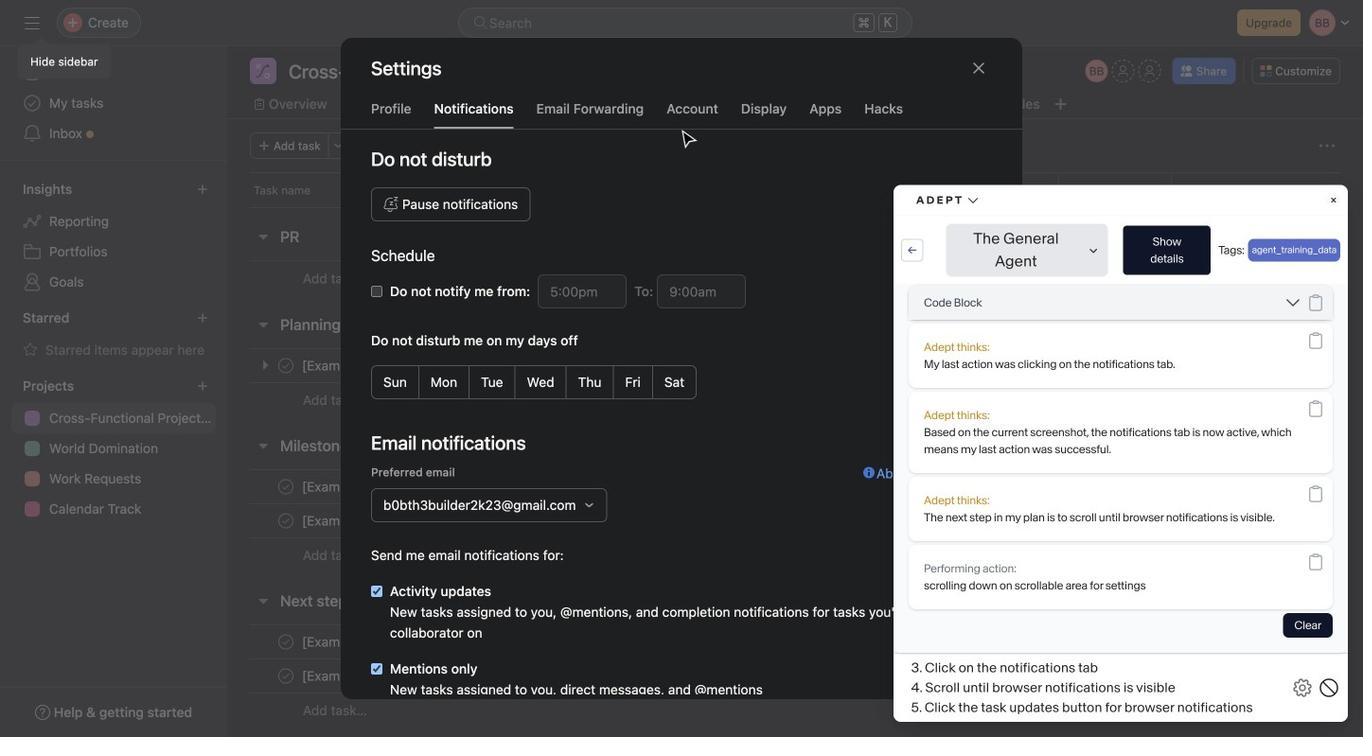 Task type: vqa. For each thing, say whether or not it's contained in the screenshot.
the middle Mark complete image
yes



Task type: locate. For each thing, give the bounding box(es) containing it.
None checkbox
[[371, 286, 382, 297], [371, 586, 382, 597], [371, 664, 382, 675], [371, 286, 382, 297], [371, 586, 382, 597], [371, 664, 382, 675]]

0 vertical spatial mark complete image
[[275, 631, 297, 654]]

0 vertical spatial task name text field
[[298, 478, 466, 497]]

mark complete checkbox for task name text field
[[275, 665, 297, 688]]

1 collapse task list for this group image from the top
[[256, 229, 271, 244]]

mark complete checkbox for task name text box inside [example] evaluate new email marketing platform cell
[[275, 510, 297, 533]]

2 mark complete checkbox from the top
[[275, 631, 297, 654]]

2 mark complete image from the top
[[275, 510, 297, 533]]

mark complete image for task name text box in the [example] approve campaign copy cell
[[275, 631, 297, 654]]

2 collapse task list for this group image from the top
[[256, 438, 271, 453]]

1 vertical spatial task name text field
[[298, 512, 609, 531]]

tooltip
[[19, 40, 109, 78]]

1 vertical spatial mark complete checkbox
[[275, 665, 297, 688]]

task name text field inside [example] approve campaign copy cell
[[298, 633, 520, 652]]

close this dialog image
[[971, 61, 987, 76]]

mark complete image inside [example] finalize budget cell
[[275, 476, 297, 498]]

row
[[227, 172, 1363, 207], [250, 206, 1341, 208], [227, 260, 1363, 296], [227, 382, 1363, 418], [227, 470, 1363, 505], [227, 504, 1363, 539], [227, 538, 1363, 573], [227, 625, 1363, 660], [227, 659, 1363, 694], [227, 693, 1363, 728]]

0 vertical spatial mark complete image
[[275, 476, 297, 498]]

0 vertical spatial collapse task list for this group image
[[256, 229, 271, 244]]

Task name text field
[[298, 478, 466, 497], [298, 512, 609, 531], [298, 633, 520, 652]]

1 vertical spatial collapse task list for this group image
[[256, 594, 271, 609]]

mark complete checkbox inside [example] approve campaign copy cell
[[275, 631, 297, 654]]

mark complete checkbox inside [example] evaluate new email marketing platform cell
[[275, 510, 297, 533]]

insights element
[[0, 172, 227, 301]]

Mark complete checkbox
[[275, 476, 297, 498], [275, 631, 297, 654]]

1 vertical spatial mark complete checkbox
[[275, 631, 297, 654]]

1 mark complete image from the top
[[275, 476, 297, 498]]

header planning tree grid
[[227, 348, 1363, 418]]

None text field
[[284, 58, 545, 84]]

1 mark complete checkbox from the top
[[275, 476, 297, 498]]

collapse task list for this group image
[[256, 229, 271, 244], [256, 594, 271, 609]]

2 task name text field from the top
[[298, 512, 609, 531]]

projects element
[[0, 369, 227, 528]]

mark complete checkbox inside the [example] find venue for holiday party 'cell'
[[275, 665, 297, 688]]

task name text field for header milestones tree grid
[[298, 478, 466, 497]]

2 mark complete image from the top
[[275, 665, 297, 688]]

1 mark complete checkbox from the top
[[275, 510, 297, 533]]

0 vertical spatial mark complete checkbox
[[275, 476, 297, 498]]

mark complete checkbox for task name text box within [example] finalize budget cell
[[275, 476, 297, 498]]

header next steps tree grid
[[227, 625, 1363, 728]]

2 mark complete checkbox from the top
[[275, 665, 297, 688]]

mark complete image inside [example] evaluate new email marketing platform cell
[[275, 510, 297, 533]]

mark complete image
[[275, 631, 297, 654], [275, 665, 297, 688]]

mark complete image for task name text box inside [example] evaluate new email marketing platform cell
[[275, 510, 297, 533]]

collapse task list for this group image for header planning tree grid
[[256, 317, 271, 332]]

[example] find venue for holiday party cell
[[227, 659, 833, 694]]

mark complete image inside the [example] find venue for holiday party 'cell'
[[275, 665, 297, 688]]

1 task name text field from the top
[[298, 478, 466, 497]]

collapse task list for this group image
[[256, 317, 271, 332], [256, 438, 271, 453]]

mark complete checkbox for task name text box in the [example] approve campaign copy cell
[[275, 631, 297, 654]]

mark complete image inside [example] approve campaign copy cell
[[275, 631, 297, 654]]

0 vertical spatial mark complete checkbox
[[275, 510, 297, 533]]

1 vertical spatial mark complete image
[[275, 665, 297, 688]]

3 task name text field from the top
[[298, 633, 520, 652]]

hide sidebar image
[[25, 15, 40, 30]]

0 vertical spatial collapse task list for this group image
[[256, 317, 271, 332]]

2 collapse task list for this group image from the top
[[256, 594, 271, 609]]

1 vertical spatial mark complete image
[[275, 510, 297, 533]]

2 vertical spatial task name text field
[[298, 633, 520, 652]]

1 mark complete image from the top
[[275, 631, 297, 654]]

header milestones tree grid
[[227, 470, 1363, 573]]

mark complete image
[[275, 476, 297, 498], [275, 510, 297, 533]]

1 vertical spatial collapse task list for this group image
[[256, 438, 271, 453]]

dialog
[[341, 38, 1022, 738]]

global element
[[0, 46, 227, 160]]

task name text field inside [example] finalize budget cell
[[298, 478, 466, 497]]

Mark complete checkbox
[[275, 510, 297, 533], [275, 665, 297, 688]]

mark complete checkbox inside [example] finalize budget cell
[[275, 476, 297, 498]]

1 collapse task list for this group image from the top
[[256, 317, 271, 332]]

manage project members image
[[1086, 60, 1108, 82]]

collapse task list for this group image for header milestones tree grid
[[256, 438, 271, 453]]

None text field
[[538, 275, 627, 309], [657, 275, 746, 309], [538, 275, 627, 309], [657, 275, 746, 309]]



Task type: describe. For each thing, give the bounding box(es) containing it.
line_and_symbols image
[[256, 63, 271, 79]]

[example] evaluate new email marketing platform cell
[[227, 504, 833, 539]]

settings tab list
[[341, 98, 1022, 130]]

task name text field for header next steps "tree grid"
[[298, 633, 520, 652]]

starred element
[[0, 301, 227, 369]]

Task name text field
[[298, 667, 543, 686]]

task name text field inside [example] evaluate new email marketing platform cell
[[298, 512, 609, 531]]

[example] approve campaign copy cell
[[227, 625, 833, 660]]

mark complete image for task name text field
[[275, 665, 297, 688]]

mark complete image for task name text box within [example] finalize budget cell
[[275, 476, 297, 498]]

[example] finalize budget cell
[[227, 470, 833, 505]]



